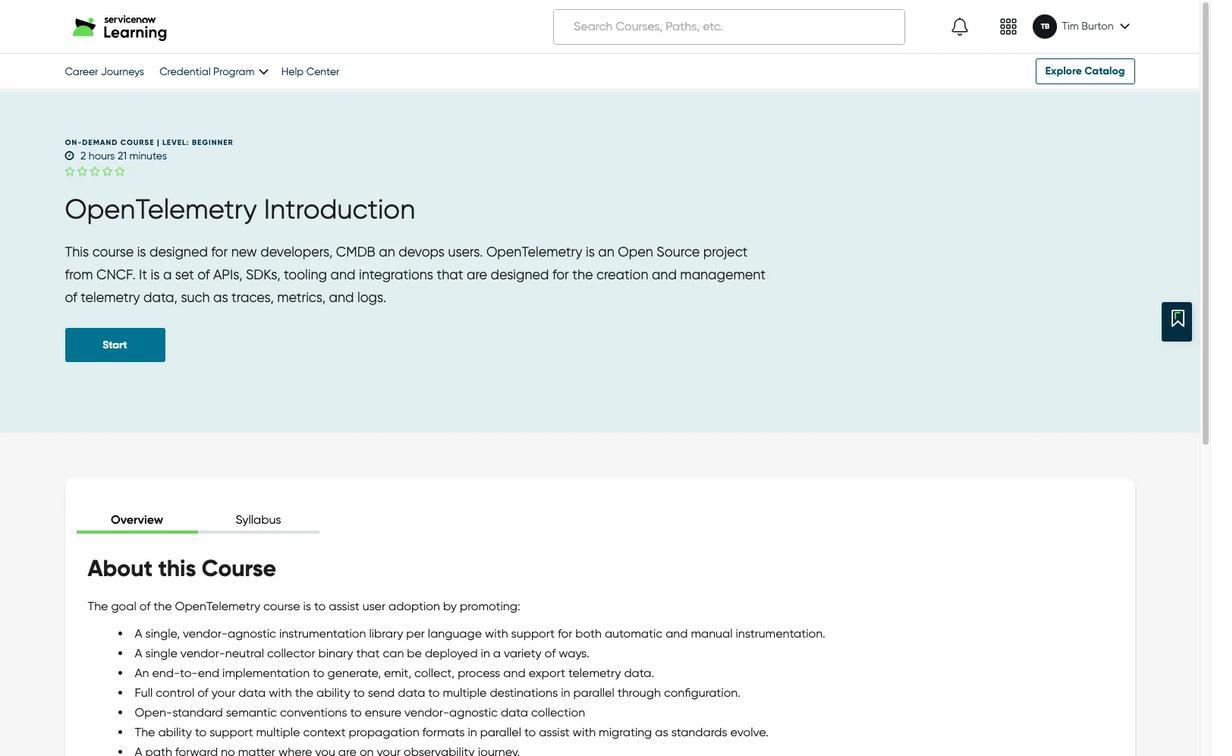 Task type: vqa. For each thing, say whether or not it's contained in the screenshot.
Platform
no



Task type: describe. For each thing, give the bounding box(es) containing it.
end
[[198, 666, 220, 680]]

0 vertical spatial agnostic
[[228, 627, 276, 641]]

course rating - read only slider
[[65, 165, 125, 177]]

conventions
[[280, 706, 347, 720]]

multiple
[[443, 686, 487, 700]]

1 vertical spatial designed
[[491, 267, 549, 283]]

to down collect,
[[428, 686, 440, 700]]

1 vertical spatial ability
[[158, 725, 192, 740]]

explore catalog
[[1046, 65, 1126, 77]]

syllabus link
[[198, 494, 319, 534]]

0 horizontal spatial data
[[239, 686, 266, 700]]

hours
[[89, 150, 115, 162]]

overview
[[111, 513, 163, 527]]

1 horizontal spatial support
[[511, 627, 555, 641]]

semantic
[[226, 706, 277, 720]]

it
[[139, 267, 147, 283]]

library per
[[369, 627, 425, 641]]

this
[[65, 244, 89, 260]]

catalog
[[1085, 65, 1126, 77]]

through
[[618, 686, 661, 700]]

to left ensure
[[350, 706, 362, 720]]

management
[[681, 267, 766, 283]]

by
[[443, 599, 457, 614]]

cncf.
[[96, 267, 136, 283]]

standard
[[172, 706, 223, 720]]

journeys
[[101, 65, 144, 77]]

instrumentation.
[[736, 627, 826, 641]]

adoption
[[389, 599, 440, 614]]

1 horizontal spatial data
[[398, 686, 425, 700]]

multiple context
[[256, 725, 346, 740]]

2 hours 21 minutes
[[78, 150, 167, 162]]

ensure
[[365, 706, 402, 720]]

metrics,
[[277, 290, 326, 305]]

and left logs.
[[329, 290, 354, 305]]

propagation formats
[[349, 725, 465, 740]]

this course is designed for new developers, cmdb an devops users. opentelemetry is an open source project from cncf.  it is a set of apis, sdks, tooling and integrations that are designed for the creation and management of telemetry data, such as traces, metrics, and logs.
[[65, 244, 766, 305]]

open
[[618, 244, 654, 260]]

program
[[213, 65, 255, 77]]

help center link
[[282, 65, 340, 77]]

beginner
[[192, 138, 234, 147]]

the inside this course is designed for new developers, cmdb an devops users. opentelemetry is an open source project from cncf.  it is a set of apis, sdks, tooling and integrations that are designed for the creation and management of telemetry data, such as traces, metrics, and logs.
[[573, 267, 593, 283]]

devops
[[399, 244, 445, 260]]

and down source
[[652, 267, 677, 283]]

export
[[529, 666, 566, 680]]

as inside 'a single, vendor-agnostic instrumentation library per language with support for both automatic and manual instrumentation. a single vendor-neutral collector binary that can be deployed in a variety of ways. an end-to-end implementation to generate, emit, collect, process and export telemetry data. full control of your data with the ability to send data to multiple destinations in parallel through configuration. open-standard semantic conventions to ensure vendor-agnostic data collection the ability to support multiple context propagation formats in parallel to assist with migrating as standards evolve.'
[[655, 725, 669, 740]]

process
[[458, 666, 501, 680]]

creation
[[597, 267, 649, 283]]

traces,
[[232, 290, 274, 305]]

from
[[65, 267, 93, 283]]

2 an from the left
[[599, 244, 615, 260]]

open-
[[135, 706, 172, 720]]

2 a from the top
[[135, 646, 142, 661]]

on-
[[65, 138, 82, 147]]

0 vertical spatial assist
[[329, 599, 360, 614]]

tb
[[1041, 22, 1050, 31]]

0 vertical spatial for
[[211, 244, 228, 260]]

and down variety at bottom left
[[504, 666, 526, 680]]

both
[[576, 627, 602, 641]]

neutral collector binary
[[225, 646, 353, 661]]

assist inside 'a single, vendor-agnostic instrumentation library per language with support for both automatic and manual instrumentation. a single vendor-neutral collector binary that can be deployed in a variety of ways. an end-to-end implementation to generate, emit, collect, process and export telemetry data. full control of your data with the ability to send data to multiple destinations in parallel through configuration. open-standard semantic conventions to ensure vendor-agnostic data collection the ability to support multiple context propagation formats in parallel to assist with migrating as standards evolve.'
[[539, 725, 570, 740]]

2 vertical spatial vendor-
[[405, 706, 450, 720]]

credential program
[[160, 65, 255, 77]]

career
[[65, 65, 98, 77]]

goal
[[111, 599, 136, 614]]

0 horizontal spatial the
[[88, 599, 108, 614]]

source
[[657, 244, 700, 260]]

1 image image from the left
[[952, 17, 970, 36]]

integrations
[[359, 267, 434, 283]]

of up standard
[[198, 686, 209, 700]]

opentelemetry introduction
[[65, 194, 416, 226]]

to-
[[180, 666, 198, 680]]

a single, vendor-agnostic instrumentation library per language with support for both automatic and manual instrumentation. a single vendor-neutral collector binary that can be deployed in a variety of ways. an end-to-end implementation to generate, emit, collect, process and export telemetry data. full control of your data with the ability to send data to multiple destinations in parallel through configuration. open-standard semantic conventions to ensure vendor-agnostic data collection the ability to support multiple context propagation formats in parallel to assist with migrating as standards evolve.
[[135, 627, 826, 740]]

manual
[[691, 627, 733, 641]]

as inside this course is designed for new developers, cmdb an devops users. opentelemetry is an open source project from cncf.  it is a set of apis, sdks, tooling and integrations that are designed for the creation and management of telemetry data, such as traces, metrics, and logs.
[[213, 290, 228, 305]]

evolve.
[[731, 725, 769, 740]]

of right goal
[[140, 599, 151, 614]]

project
[[704, 244, 748, 260]]

language with
[[428, 627, 508, 641]]

send
[[368, 686, 395, 700]]

emit,
[[384, 666, 412, 680]]

that inside this course is designed for new developers, cmdb an devops users. opentelemetry is an open source project from cncf.  it is a set of apis, sdks, tooling and integrations that are designed for the creation and management of telemetry data, such as traces, metrics, and logs.
[[437, 267, 464, 283]]

course for demand
[[121, 138, 154, 147]]

opentelemetry introduction main content
[[0, 91, 1200, 756]]

set
[[175, 267, 194, 283]]

to up instrumentation
[[314, 599, 326, 614]]

to down standard
[[195, 725, 207, 740]]

sdks,
[[246, 267, 281, 283]]

syllabus button
[[198, 494, 319, 534]]

1 a from the top
[[135, 627, 142, 641]]

destinations
[[490, 686, 558, 700]]

control
[[156, 686, 195, 700]]

end-
[[152, 666, 180, 680]]

data.
[[624, 666, 655, 680]]

2 vertical spatial opentelemetry
[[175, 599, 260, 614]]

1 vertical spatial vendor-
[[181, 646, 225, 661]]

full
[[135, 686, 153, 700]]

0 horizontal spatial support
[[210, 725, 253, 740]]

2 image image from the left
[[1000, 17, 1019, 36]]

0 vertical spatial parallel
[[574, 686, 615, 700]]

21
[[118, 150, 127, 162]]

tim burton
[[1063, 20, 1114, 32]]

logs.
[[358, 290, 387, 305]]

center
[[307, 65, 340, 77]]

cmdb
[[336, 244, 376, 260]]

Search Courses, Paths, etc. text field
[[554, 9, 905, 44]]

1 horizontal spatial ability
[[317, 686, 350, 700]]

a inside 'a single, vendor-agnostic instrumentation library per language with support for both automatic and manual instrumentation. a single vendor-neutral collector binary that can be deployed in a variety of ways. an end-to-end implementation to generate, emit, collect, process and export telemetry data. full control of your data with the ability to send data to multiple destinations in parallel through configuration. open-standard semantic conventions to ensure vendor-agnostic data collection the ability to support multiple context propagation formats in parallel to assist with migrating as standards evolve.'
[[493, 646, 501, 661]]

to down neutral collector binary
[[313, 666, 325, 680]]

1 an from the left
[[379, 244, 395, 260]]

your
[[212, 686, 236, 700]]

a inside this course is designed for new developers, cmdb an devops users. opentelemetry is an open source project from cncf.  it is a set of apis, sdks, tooling and integrations that are designed for the creation and management of telemetry data, such as traces, metrics, and logs.
[[163, 267, 172, 283]]

of up export
[[545, 646, 556, 661]]

portal logo image
[[73, 12, 174, 41]]

generate,
[[328, 666, 381, 680]]



Task type: locate. For each thing, give the bounding box(es) containing it.
1 vertical spatial that
[[356, 646, 380, 661]]

the left goal
[[88, 599, 108, 614]]

1 horizontal spatial course
[[202, 555, 276, 583]]

1 vertical spatial in
[[561, 686, 571, 700]]

1 vertical spatial parallel
[[480, 725, 522, 740]]

0 horizontal spatial a
[[163, 267, 172, 283]]

a left set
[[163, 267, 172, 283]]

the goal of the opentelemetry course is to assist user adoption by promoting:
[[88, 599, 521, 614]]

course down syllabus
[[202, 555, 276, 583]]

data
[[239, 686, 266, 700], [398, 686, 425, 700], [501, 706, 528, 720]]

course for this
[[202, 555, 276, 583]]

and
[[331, 267, 356, 283], [652, 267, 677, 283], [329, 290, 354, 305], [666, 627, 688, 641], [504, 666, 526, 680]]

0 vertical spatial designed
[[150, 244, 208, 260]]

0 vertical spatial opentelemetry
[[65, 194, 257, 226]]

an up creation at the top
[[599, 244, 615, 260]]

is up instrumentation
[[303, 599, 311, 614]]

2 horizontal spatial data
[[501, 706, 528, 720]]

0 horizontal spatial agnostic
[[228, 627, 276, 641]]

1 horizontal spatial that
[[437, 267, 464, 283]]

that up generate,
[[356, 646, 380, 661]]

1 horizontal spatial an
[[599, 244, 615, 260]]

support up variety at bottom left
[[511, 627, 555, 641]]

1 vertical spatial support
[[210, 725, 253, 740]]

the inside 'a single, vendor-agnostic instrumentation library per language with support for both automatic and manual instrumentation. a single vendor-neutral collector binary that can be deployed in a variety of ways. an end-to-end implementation to generate, emit, collect, process and export telemetry data. full control of your data with the ability to send data to multiple destinations in parallel through configuration. open-standard semantic conventions to ensure vendor-agnostic data collection the ability to support multiple context propagation formats in parallel to assist with migrating as standards evolve.'
[[135, 725, 155, 740]]

opentelemetry down minutes
[[65, 194, 257, 226]]

1 vertical spatial for
[[553, 267, 569, 283]]

parallel
[[574, 686, 615, 700], [480, 725, 522, 740]]

0 horizontal spatial designed
[[150, 244, 208, 260]]

level:
[[163, 138, 189, 147]]

for inside 'a single, vendor-agnostic instrumentation library per language with support for both automatic and manual instrumentation. a single vendor-neutral collector binary that can be deployed in a variety of ways. an end-to-end implementation to generate, emit, collect, process and export telemetry data. full control of your data with the ability to send data to multiple destinations in parallel through configuration. open-standard semantic conventions to ensure vendor-agnostic data collection the ability to support multiple context propagation formats in parallel to assist with migrating as standards evolve.'
[[558, 627, 573, 641]]

are
[[467, 267, 488, 283]]

0 horizontal spatial image image
[[952, 17, 970, 36]]

as right migrating
[[655, 725, 669, 740]]

variety
[[504, 646, 542, 661]]

with down collection
[[573, 725, 596, 740]]

is left open
[[586, 244, 595, 260]]

a
[[163, 267, 172, 283], [493, 646, 501, 661]]

the inside 'a single, vendor-agnostic instrumentation library per language with support for both automatic and manual instrumentation. a single vendor-neutral collector binary that can be deployed in a variety of ways. an end-to-end implementation to generate, emit, collect, process and export telemetry data. full control of your data with the ability to send data to multiple destinations in parallel through configuration. open-standard semantic conventions to ensure vendor-agnostic data collection the ability to support multiple context propagation formats in parallel to assist with migrating as standards evolve.'
[[295, 686, 314, 700]]

is up it on the left of page
[[137, 244, 146, 260]]

1 horizontal spatial course
[[263, 599, 300, 614]]

instrumentation
[[279, 627, 366, 641]]

0 vertical spatial course
[[92, 244, 134, 260]]

assist down collection
[[539, 725, 570, 740]]

2 vertical spatial the
[[295, 686, 314, 700]]

0 horizontal spatial that
[[356, 646, 380, 661]]

support down semantic
[[210, 725, 253, 740]]

is
[[137, 244, 146, 260], [586, 244, 595, 260], [151, 267, 160, 283], [303, 599, 311, 614]]

developers,
[[261, 244, 333, 260]]

implementation
[[223, 666, 310, 680]]

an
[[379, 244, 395, 260], [599, 244, 615, 260]]

1 horizontal spatial parallel
[[574, 686, 615, 700]]

that left are
[[437, 267, 464, 283]]

of inside this course is designed for new developers, cmdb an devops users. opentelemetry is an open source project from cncf.  it is a set of apis, sdks, tooling and integrations that are designed for the creation and management of telemetry data, such as traces, metrics, and logs.
[[198, 267, 210, 283]]

overview link
[[76, 494, 198, 534]]

tim
[[1063, 20, 1079, 32]]

in up process
[[481, 646, 490, 661]]

2 horizontal spatial in
[[561, 686, 571, 700]]

new
[[231, 244, 257, 260]]

that inside 'a single, vendor-agnostic instrumentation library per language with support for both automatic and manual instrumentation. a single vendor-neutral collector binary that can be deployed in a variety of ways. an end-to-end implementation to generate, emit, collect, process and export telemetry data. full control of your data with the ability to send data to multiple destinations in parallel through configuration. open-standard semantic conventions to ensure vendor-agnostic data collection the ability to support multiple context propagation formats in parallel to assist with migrating as standards evolve.'
[[356, 646, 380, 661]]

ability
[[317, 686, 350, 700], [158, 725, 192, 740]]

None checkbox
[[65, 166, 75, 177], [77, 166, 87, 177], [90, 166, 100, 177], [103, 166, 112, 177], [115, 166, 125, 177], [65, 166, 75, 177], [77, 166, 87, 177], [90, 166, 100, 177], [103, 166, 112, 177], [115, 166, 125, 177]]

1 horizontal spatial with
[[573, 725, 596, 740]]

course inside this course is designed for new developers, cmdb an devops users. opentelemetry is an open source project from cncf.  it is a set of apis, sdks, tooling and integrations that are designed for the creation and management of telemetry data, such as traces, metrics, and logs.
[[92, 244, 134, 260]]

opentelemetry
[[65, 194, 257, 226], [487, 244, 583, 260], [175, 599, 260, 614]]

1 vertical spatial the
[[135, 725, 155, 740]]

help center
[[282, 65, 340, 77]]

syllabus
[[236, 513, 281, 527]]

collection
[[531, 706, 585, 720]]

1 vertical spatial opentelemetry
[[487, 244, 583, 260]]

start button
[[65, 328, 165, 362]]

parallel down the telemetry
[[574, 686, 615, 700]]

start link
[[65, 328, 165, 362]]

single
[[145, 646, 178, 661]]

0 horizontal spatial an
[[379, 244, 395, 260]]

as down apis,
[[213, 290, 228, 305]]

1 vertical spatial agnostic
[[450, 706, 498, 720]]

for left creation at the top
[[553, 267, 569, 283]]

minutes
[[129, 150, 167, 162]]

career journeys link
[[65, 65, 144, 77]]

ways.
[[559, 646, 590, 661]]

and left manual
[[666, 627, 688, 641]]

single,
[[145, 627, 180, 641]]

0 horizontal spatial parallel
[[480, 725, 522, 740]]

1 vertical spatial with
[[573, 725, 596, 740]]

the up single,
[[154, 599, 172, 614]]

0 vertical spatial as
[[213, 290, 228, 305]]

header menu menu bar
[[909, 3, 1136, 50]]

assist
[[329, 599, 360, 614], [539, 725, 570, 740]]

1 vertical spatial the
[[154, 599, 172, 614]]

1 horizontal spatial image image
[[1000, 17, 1019, 36]]

1 vertical spatial as
[[655, 725, 669, 740]]

demand
[[82, 138, 118, 147]]

designed
[[150, 244, 208, 260], [491, 267, 549, 283]]

promoting:
[[460, 599, 521, 614]]

1 horizontal spatial a
[[493, 646, 501, 661]]

credential
[[160, 65, 211, 77]]

2 horizontal spatial the
[[573, 267, 593, 283]]

to down collection
[[525, 725, 536, 740]]

a left variety at bottom left
[[493, 646, 501, 661]]

2 vertical spatial in
[[468, 725, 477, 740]]

1 horizontal spatial assist
[[539, 725, 570, 740]]

agnostic
[[228, 627, 276, 641], [450, 706, 498, 720]]

0 vertical spatial vendor-
[[183, 627, 228, 641]]

about
[[88, 555, 153, 583]]

a left single,
[[135, 627, 142, 641]]

users.
[[448, 244, 483, 260]]

be
[[407, 646, 422, 661]]

explore catalog link
[[1036, 58, 1136, 84]]

0 horizontal spatial assist
[[329, 599, 360, 614]]

0 horizontal spatial course
[[121, 138, 154, 147]]

of
[[198, 267, 210, 283], [140, 599, 151, 614], [545, 646, 556, 661], [198, 686, 209, 700]]

can
[[383, 646, 404, 661]]

in
[[481, 646, 490, 661], [561, 686, 571, 700], [468, 725, 477, 740]]

0 vertical spatial the
[[573, 267, 593, 283]]

configuration.
[[664, 686, 741, 700]]

with down implementation
[[269, 686, 292, 700]]

opentelemetry inside this course is designed for new developers, cmdb an devops users. opentelemetry is an open source project from cncf.  it is a set of apis, sdks, tooling and integrations that are designed for the creation and management of telemetry data, such as traces, metrics, and logs.
[[487, 244, 583, 260]]

clock o image
[[65, 151, 74, 161]]

a up an
[[135, 646, 142, 661]]

data up semantic
[[239, 686, 266, 700]]

of right set
[[198, 267, 210, 283]]

of telemetry
[[65, 290, 140, 305]]

1 horizontal spatial as
[[655, 725, 669, 740]]

1 horizontal spatial the
[[135, 725, 155, 740]]

course up cncf.
[[92, 244, 134, 260]]

0 vertical spatial support
[[511, 627, 555, 641]]

0 horizontal spatial the
[[154, 599, 172, 614]]

to
[[314, 599, 326, 614], [313, 666, 325, 680], [354, 686, 365, 700], [428, 686, 440, 700], [350, 706, 362, 720], [195, 725, 207, 740], [525, 725, 536, 740]]

apis,
[[213, 267, 243, 283]]

in down multiple
[[468, 725, 477, 740]]

overview button
[[76, 494, 198, 534]]

0 horizontal spatial with
[[269, 686, 292, 700]]

0 vertical spatial in
[[481, 646, 490, 661]]

0 vertical spatial course
[[121, 138, 154, 147]]

1 vertical spatial course
[[202, 555, 276, 583]]

for up apis,
[[211, 244, 228, 260]]

ability up conventions
[[317, 686, 350, 700]]

1 horizontal spatial the
[[295, 686, 314, 700]]

standards
[[672, 725, 728, 740]]

to down generate,
[[354, 686, 365, 700]]

agnostic up implementation
[[228, 627, 276, 641]]

parallel down destinations
[[480, 725, 522, 740]]

|
[[157, 138, 160, 147]]

1 vertical spatial assist
[[539, 725, 570, 740]]

1 horizontal spatial in
[[481, 646, 490, 661]]

1 vertical spatial course
[[263, 599, 300, 614]]

designed right are
[[491, 267, 549, 283]]

on-demand course | level: beginner
[[65, 138, 234, 147]]

2 vertical spatial for
[[558, 627, 573, 641]]

0 vertical spatial a
[[135, 627, 142, 641]]

1 vertical spatial a
[[135, 646, 142, 661]]

the left creation at the top
[[573, 267, 593, 283]]

is right it on the left of page
[[151, 267, 160, 283]]

data, such
[[144, 290, 210, 305]]

opentelemetry up are
[[487, 244, 583, 260]]

data down emit,
[[398, 686, 425, 700]]

1 horizontal spatial designed
[[491, 267, 549, 283]]

the down open-
[[135, 725, 155, 740]]

opentelemetry down about this course
[[175, 599, 260, 614]]

0 vertical spatial the
[[88, 599, 108, 614]]

user
[[363, 599, 386, 614]]

for up ways.
[[558, 627, 573, 641]]

0 horizontal spatial course
[[92, 244, 134, 260]]

ability down open-
[[158, 725, 192, 740]]

in up collection
[[561, 686, 571, 700]]

course up minutes
[[121, 138, 154, 147]]

an up the integrations
[[379, 244, 395, 260]]

0 horizontal spatial as
[[213, 290, 228, 305]]

explore
[[1046, 65, 1083, 77]]

data down destinations
[[501, 706, 528, 720]]

course up neutral collector binary
[[263, 599, 300, 614]]

burton
[[1082, 20, 1114, 32]]

support
[[511, 627, 555, 641], [210, 725, 253, 740]]

0 vertical spatial with
[[269, 686, 292, 700]]

about this course
[[88, 555, 276, 583]]

0 horizontal spatial in
[[468, 725, 477, 740]]

0 vertical spatial that
[[437, 267, 464, 283]]

and down cmdb
[[331, 267, 356, 283]]

with
[[269, 686, 292, 700], [573, 725, 596, 740]]

vendor-
[[183, 627, 228, 641], [181, 646, 225, 661], [405, 706, 450, 720]]

an
[[135, 666, 149, 680]]

0 horizontal spatial ability
[[158, 725, 192, 740]]

tooling
[[284, 267, 327, 283]]

1 vertical spatial a
[[493, 646, 501, 661]]

image image
[[952, 17, 970, 36], [1000, 17, 1019, 36]]

the up conventions
[[295, 686, 314, 700]]

0 vertical spatial a
[[163, 267, 172, 283]]

designed up set
[[150, 244, 208, 260]]

agnostic down multiple
[[450, 706, 498, 720]]

start
[[103, 339, 127, 352]]

automatic
[[605, 627, 663, 641]]

assist left user
[[329, 599, 360, 614]]

this
[[158, 555, 196, 583]]

credential program link
[[160, 65, 266, 77]]

0 vertical spatial ability
[[317, 686, 350, 700]]

1 horizontal spatial agnostic
[[450, 706, 498, 720]]



